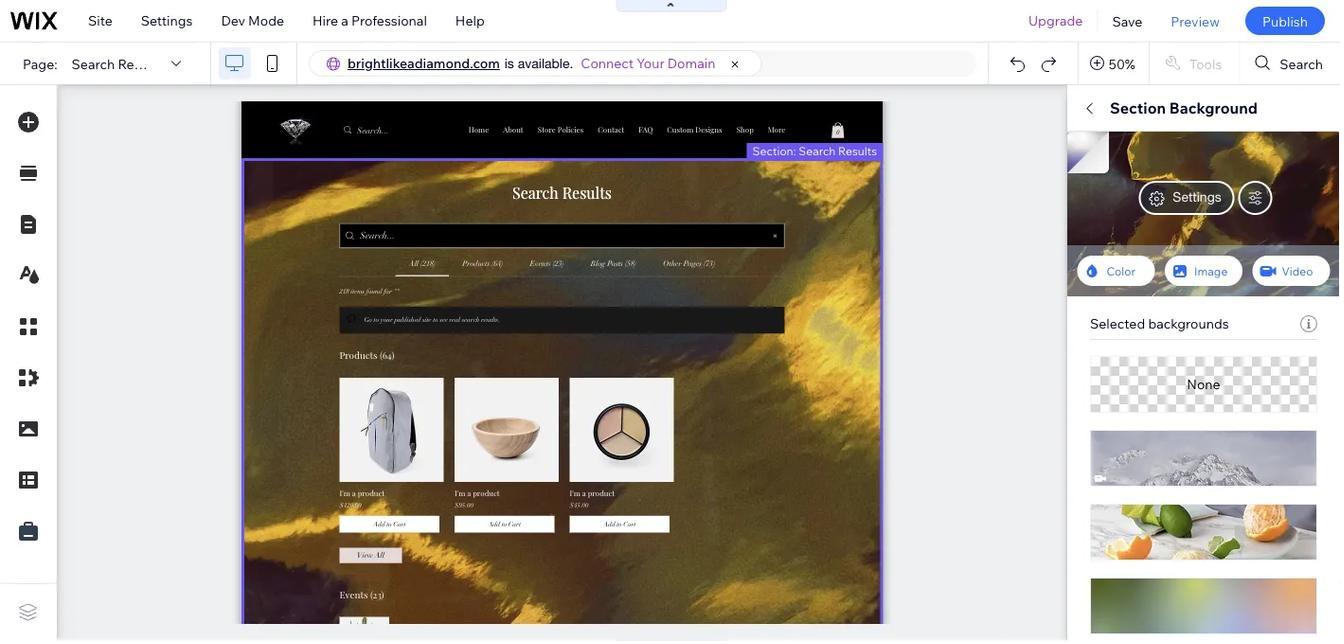 Task type: describe. For each thing, give the bounding box(es) containing it.
from
[[1139, 552, 1168, 569]]

edit
[[1137, 99, 1166, 117]]

tools button
[[1150, 43, 1239, 84]]

1 vertical spatial section background
[[1090, 194, 1216, 211]]

0 vertical spatial section background
[[1110, 99, 1258, 117]]

quick
[[1090, 99, 1133, 117]]

search results down site
[[72, 55, 163, 72]]

mode
[[248, 12, 284, 29]]

selected
[[1090, 315, 1145, 332]]

tools
[[1190, 55, 1222, 72]]

50% button
[[1079, 43, 1149, 84]]

0 horizontal spatial settings
[[141, 12, 193, 29]]

0 vertical spatial background
[[1170, 99, 1258, 117]]

is
[[505, 55, 514, 71]]

add section button
[[498, 144, 626, 172]]

search button
[[1240, 43, 1340, 84]]

2 vertical spatial section
[[1090, 194, 1138, 211]]

your
[[1171, 552, 1199, 569]]

connect
[[581, 55, 634, 72]]

publish
[[1263, 13, 1308, 29]]

image
[[1194, 264, 1228, 278]]

backgrounds
[[1148, 315, 1229, 332]]

settings inside button
[[1103, 585, 1148, 599]]

search inside button
[[1280, 55, 1323, 72]]

a
[[341, 12, 348, 29]]

site
[[88, 12, 113, 29]]

save
[[1112, 13, 1143, 29]]

dev mode
[[221, 12, 284, 29]]

of
[[1218, 535, 1230, 552]]

settings button
[[1090, 581, 1160, 603]]

none
[[1187, 376, 1221, 393]]

your
[[637, 55, 665, 72]]



Task type: vqa. For each thing, say whether or not it's contained in the screenshot.
bottom Title
yes



Task type: locate. For each thing, give the bounding box(es) containing it.
section background down content
[[1090, 194, 1216, 211]]

0 vertical spatial title
[[1090, 311, 1117, 327]]

hire
[[313, 12, 338, 29]]

1 vertical spatial section
[[561, 150, 609, 166]]

professional
[[351, 12, 427, 29]]

1 title from the top
[[1090, 311, 1117, 327]]

50%
[[1109, 55, 1136, 72]]

add
[[533, 150, 558, 166]]

title
[[1090, 311, 1117, 327], [1090, 404, 1117, 421]]

change button
[[1215, 241, 1282, 263]]

settings down content
[[1173, 189, 1222, 205]]

the
[[1143, 535, 1164, 552]]

section inside 'button'
[[561, 150, 609, 166]]

search
[[72, 55, 115, 72], [1280, 55, 1323, 72], [799, 143, 836, 158], [799, 143, 836, 158], [1103, 348, 1152, 367], [1103, 441, 1152, 460], [1090, 502, 1133, 519], [1233, 535, 1276, 552]]

content
[[1167, 535, 1215, 552]]

color
[[1107, 264, 1136, 278]]

dashboard.
[[1202, 552, 1273, 569]]

add section
[[533, 150, 609, 166]]

1 vertical spatial settings
[[1173, 189, 1222, 205]]

save button
[[1098, 0, 1157, 42]]

search inside manage the content of search results from your dashboard.
[[1233, 535, 1276, 552]]

2 horizontal spatial settings
[[1173, 189, 1222, 205]]

change
[[1228, 245, 1269, 259]]

section down 50%
[[1110, 99, 1166, 117]]

0 vertical spatial settings
[[141, 12, 193, 29]]

section:
[[753, 143, 796, 158], [753, 143, 796, 158]]

section background
[[1110, 99, 1258, 117], [1090, 194, 1216, 211]]

results
[[118, 55, 163, 72], [838, 143, 877, 158], [838, 143, 877, 158], [1155, 348, 1207, 367], [1155, 441, 1207, 460], [1136, 502, 1182, 519], [1090, 552, 1136, 569]]

search results up the
[[1090, 502, 1182, 519]]

search results down selected backgrounds
[[1103, 348, 1207, 367]]

domain
[[668, 55, 716, 72]]

brightlikeadiamond.com
[[348, 55, 500, 72]]

manage
[[1090, 535, 1140, 552]]

0 vertical spatial section
[[1110, 99, 1166, 117]]

layout
[[1265, 147, 1307, 164]]

1 vertical spatial background
[[1141, 194, 1216, 211]]

available.
[[518, 55, 573, 71]]

background down content
[[1141, 194, 1216, 211]]

quick edit
[[1090, 99, 1166, 117]]

dev
[[221, 12, 245, 29]]

1 horizontal spatial settings
[[1103, 585, 1148, 599]]

search results
[[72, 55, 163, 72], [1103, 348, 1207, 367], [1103, 441, 1207, 460], [1090, 502, 1182, 519]]

title down selected
[[1090, 404, 1117, 421]]

section: search results
[[753, 143, 877, 158], [753, 143, 877, 158]]

section down content
[[1090, 194, 1138, 211]]

preview button
[[1157, 0, 1234, 42]]

manage the content of search results from your dashboard.
[[1090, 535, 1276, 569]]

section background down 'tools' button
[[1110, 99, 1258, 117]]

background
[[1170, 99, 1258, 117], [1141, 194, 1216, 211]]

settings down from
[[1103, 585, 1148, 599]]

upgrade
[[1029, 12, 1083, 29]]

hire a professional
[[313, 12, 427, 29]]

content
[[1125, 147, 1175, 164]]

settings left the dev
[[141, 12, 193, 29]]

settings
[[141, 12, 193, 29], [1173, 189, 1222, 205], [1103, 585, 1148, 599]]

1 vertical spatial title
[[1090, 404, 1117, 421]]

2 vertical spatial settings
[[1103, 585, 1148, 599]]

2 title from the top
[[1090, 404, 1117, 421]]

background down tools
[[1170, 99, 1258, 117]]

section right 'add'
[[561, 150, 609, 166]]

selected backgrounds
[[1090, 315, 1229, 332]]

search results down none
[[1103, 441, 1207, 460]]

is available. connect your domain
[[505, 55, 716, 72]]

section
[[1110, 99, 1166, 117], [561, 150, 609, 166], [1090, 194, 1138, 211]]

title down color
[[1090, 311, 1117, 327]]

video
[[1282, 264, 1313, 278]]

publish button
[[1245, 7, 1325, 35]]

results inside manage the content of search results from your dashboard.
[[1090, 552, 1136, 569]]

preview
[[1171, 13, 1220, 29]]

help
[[455, 12, 485, 29]]



